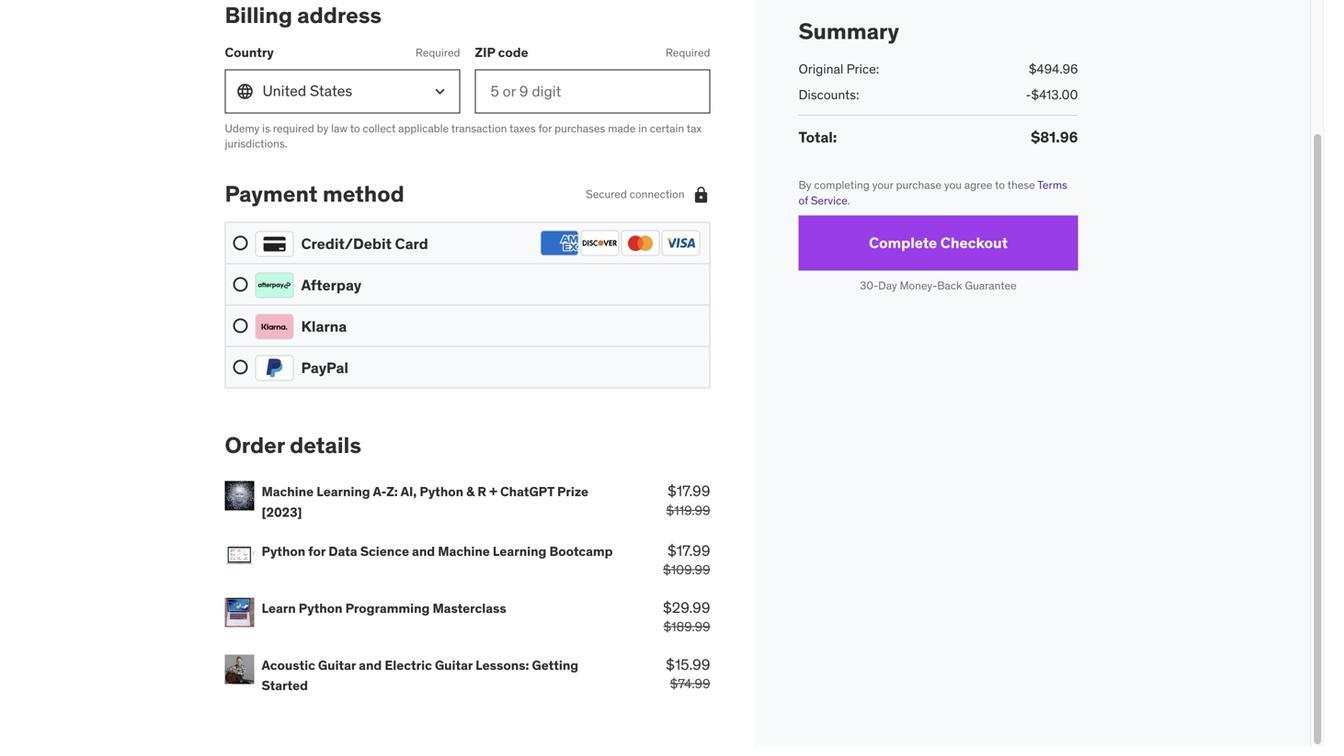 Task type: locate. For each thing, give the bounding box(es) containing it.
you
[[945, 178, 962, 192]]

in
[[639, 121, 648, 136]]

to right 'law'
[[350, 121, 360, 136]]

paypal
[[301, 359, 349, 378]]

required left zip
[[416, 45, 460, 60]]

0 vertical spatial buyables image
[[225, 598, 254, 628]]

$17.99 for $17.99 $119.99
[[668, 482, 711, 501]]

transaction
[[451, 121, 507, 136]]

0 horizontal spatial and
[[359, 658, 382, 674]]

visa image
[[662, 231, 701, 256]]

required for country
[[416, 45, 460, 60]]

method
[[323, 180, 405, 208]]

acoustic guitar and electric guitar lessons: getting started
[[262, 658, 579, 695]]

price:
[[847, 61, 880, 77]]

&
[[467, 484, 475, 500]]

1 buyables image from the top
[[225, 598, 254, 628]]

and left electric
[[359, 658, 382, 674]]

0 vertical spatial buyables image
[[225, 482, 254, 511]]

1 vertical spatial $17.99
[[668, 542, 711, 561]]

$189.99
[[664, 619, 711, 636]]

1 vertical spatial python
[[262, 544, 306, 560]]

buyables image for $17.99 $109.99
[[225, 541, 254, 571]]

0 vertical spatial $17.99
[[668, 482, 711, 501]]

buyables image for $17.99 $119.99
[[225, 482, 254, 511]]

python down the [2023]
[[262, 544, 306, 560]]

1 vertical spatial for
[[308, 544, 326, 560]]

buyables image for $29.99
[[225, 598, 254, 628]]

original price:
[[799, 61, 880, 77]]

0 horizontal spatial guitar
[[318, 658, 356, 674]]

1 horizontal spatial guitar
[[435, 658, 473, 674]]

0 vertical spatial and
[[412, 544, 435, 560]]

law
[[331, 121, 348, 136]]

1 vertical spatial buyables image
[[225, 541, 254, 571]]

collect
[[363, 121, 396, 136]]

2 $17.99 from the top
[[668, 542, 711, 561]]

buyables image for $15.99
[[225, 655, 254, 685]]

machine
[[262, 484, 314, 500], [438, 544, 490, 560]]

buyables image
[[225, 482, 254, 511], [225, 541, 254, 571]]

1 horizontal spatial for
[[539, 121, 552, 136]]

buyables image left learn
[[225, 598, 254, 628]]

required
[[273, 121, 314, 136]]

1 horizontal spatial and
[[412, 544, 435, 560]]

for inside order details element
[[308, 544, 326, 560]]

paypal image
[[255, 356, 294, 382]]

2 vertical spatial python
[[299, 601, 343, 617]]

$17.99 inside $17.99 $109.99
[[668, 542, 711, 561]]

.
[[848, 194, 851, 208]]

$17.99 inside $17.99 $119.99
[[668, 482, 711, 501]]

machine up masterclass
[[438, 544, 490, 560]]

machine up the [2023]
[[262, 484, 314, 500]]

$17.99 up $109.99
[[668, 542, 711, 561]]

$17.99
[[668, 482, 711, 501], [668, 542, 711, 561]]

$413.00
[[1032, 86, 1079, 103]]

0 horizontal spatial for
[[308, 544, 326, 560]]

credit/debit card
[[301, 235, 429, 254]]

1 horizontal spatial required
[[666, 45, 711, 60]]

details
[[290, 432, 361, 460]]

machine learning a-z: ai, python & r + chatgpt prize [2023]
[[262, 484, 589, 521]]

1 horizontal spatial learning
[[493, 544, 547, 560]]

klarna image
[[255, 314, 294, 340]]

checkout
[[941, 234, 1008, 253]]

certain
[[650, 121, 685, 136]]

python
[[420, 484, 464, 500], [262, 544, 306, 560], [299, 601, 343, 617]]

for
[[539, 121, 552, 136], [308, 544, 326, 560]]

1 vertical spatial and
[[359, 658, 382, 674]]

for inside udemy is required by law to collect applicable transaction taxes for purchases made in certain tax jurisdictions.
[[539, 121, 552, 136]]

required up tax
[[666, 45, 711, 60]]

$494.96
[[1029, 61, 1079, 77]]

prize
[[558, 484, 589, 500]]

learning left "a-"
[[317, 484, 370, 500]]

1 required from the left
[[416, 45, 460, 60]]

0 horizontal spatial required
[[416, 45, 460, 60]]

0 horizontal spatial learning
[[317, 484, 370, 500]]

machine inside machine learning a-z: ai, python & r + chatgpt prize [2023]
[[262, 484, 314, 500]]

1 vertical spatial learning
[[493, 544, 547, 560]]

0 vertical spatial python
[[420, 484, 464, 500]]

terms
[[1038, 178, 1068, 192]]

for right taxes
[[539, 121, 552, 136]]

learning
[[317, 484, 370, 500], [493, 544, 547, 560]]

buyables image left started
[[225, 655, 254, 685]]

zip
[[475, 44, 495, 61]]

for left data
[[308, 544, 326, 560]]

1 vertical spatial buyables image
[[225, 655, 254, 685]]

$29.99 $189.99
[[663, 599, 711, 636]]

ai,
[[401, 484, 417, 500]]

2 buyables image from the top
[[225, 541, 254, 571]]

$17.99 up $119.99
[[668, 482, 711, 501]]

acoustic
[[262, 658, 315, 674]]

2 guitar from the left
[[435, 658, 473, 674]]

secured connection
[[586, 187, 685, 201]]

1 horizontal spatial machine
[[438, 544, 490, 560]]

taxes
[[510, 121, 536, 136]]

getting
[[532, 658, 579, 674]]

afterpay button
[[233, 272, 702, 299]]

1 buyables image from the top
[[225, 482, 254, 511]]

1 $17.99 from the top
[[668, 482, 711, 501]]

payment
[[225, 180, 318, 208]]

2 required from the left
[[666, 45, 711, 60]]

afterpay image
[[255, 273, 294, 299]]

2 buyables image from the top
[[225, 655, 254, 685]]

money-
[[900, 279, 938, 293]]

0 vertical spatial learning
[[317, 484, 370, 500]]

required for zip code
[[666, 45, 711, 60]]

learning down chatgpt
[[493, 544, 547, 560]]

connection
[[630, 187, 685, 201]]

learn
[[262, 601, 296, 617]]

and right science
[[412, 544, 435, 560]]

0 horizontal spatial to
[[350, 121, 360, 136]]

buyables image
[[225, 598, 254, 628], [225, 655, 254, 685]]

0 vertical spatial machine
[[262, 484, 314, 500]]

python inside machine learning a-z: ai, python & r + chatgpt prize [2023]
[[420, 484, 464, 500]]

terms of service
[[799, 178, 1068, 208]]

and
[[412, 544, 435, 560], [359, 658, 382, 674]]

1 horizontal spatial to
[[996, 178, 1006, 192]]

and inside acoustic guitar and electric guitar lessons: getting started
[[359, 658, 382, 674]]

$81.96
[[1032, 128, 1079, 147]]

$109.99
[[663, 562, 711, 579]]

python left &
[[420, 484, 464, 500]]

complete checkout
[[869, 234, 1008, 253]]

guitar
[[318, 658, 356, 674], [435, 658, 473, 674]]

0 horizontal spatial machine
[[262, 484, 314, 500]]

zip code
[[475, 44, 529, 61]]

of
[[799, 194, 809, 208]]

required
[[416, 45, 460, 60], [666, 45, 711, 60]]

0 vertical spatial to
[[350, 121, 360, 136]]

card
[[395, 235, 429, 254]]

0 vertical spatial for
[[539, 121, 552, 136]]

terms of service link
[[799, 178, 1068, 208]]

programming
[[346, 601, 430, 617]]

order details
[[225, 432, 361, 460]]

udemy
[[225, 121, 260, 136]]

python right learn
[[299, 601, 343, 617]]

guitar right acoustic
[[318, 658, 356, 674]]

1 vertical spatial to
[[996, 178, 1006, 192]]

to
[[350, 121, 360, 136], [996, 178, 1006, 192]]

by completing your purchase you agree to these
[[799, 178, 1038, 192]]

guitar right electric
[[435, 658, 473, 674]]

to left these
[[996, 178, 1006, 192]]



Task type: vqa. For each thing, say whether or not it's contained in the screenshot.
the top for
yes



Task type: describe. For each thing, give the bounding box(es) containing it.
secured
[[586, 187, 627, 201]]

purchases
[[555, 121, 606, 136]]

order details element
[[225, 432, 711, 704]]

1 vertical spatial machine
[[438, 544, 490, 560]]

$17.99 for $17.99 $109.99
[[668, 542, 711, 561]]

billing address element
[[225, 1, 711, 152]]

made
[[608, 121, 636, 136]]

klarna button
[[233, 313, 702, 340]]

address
[[297, 1, 382, 29]]

order
[[225, 432, 285, 460]]

lessons:
[[476, 658, 529, 674]]

total:
[[799, 128, 837, 147]]

card image
[[255, 232, 294, 257]]

discounts:
[[799, 86, 860, 103]]

+
[[490, 484, 498, 500]]

discover image
[[581, 231, 620, 256]]

python for data science and machine learning bootcamp
[[262, 544, 613, 560]]

to inside udemy is required by law to collect applicable transaction taxes for purchases made in certain tax jurisdictions.
[[350, 121, 360, 136]]

complete
[[869, 234, 938, 253]]

summary
[[799, 17, 900, 45]]

these
[[1008, 178, 1036, 192]]

$119.99
[[667, 503, 711, 519]]

learn python programming masterclass
[[262, 601, 507, 617]]

your
[[873, 178, 894, 192]]

by
[[799, 178, 812, 192]]

30-
[[860, 279, 879, 293]]

payment method
[[225, 180, 405, 208]]

r
[[478, 484, 487, 500]]

jurisdictions.
[[225, 137, 288, 151]]

data
[[329, 544, 358, 560]]

learning inside machine learning a-z: ai, python & r + chatgpt prize [2023]
[[317, 484, 370, 500]]

purchase
[[897, 178, 942, 192]]

paypal button
[[233, 355, 702, 382]]

guarantee
[[965, 279, 1017, 293]]

5 or 9 digit text field
[[475, 69, 711, 113]]

complete checkout button
[[799, 216, 1079, 271]]

1 guitar from the left
[[318, 658, 356, 674]]

small image
[[692, 185, 711, 204]]

$74.99
[[670, 676, 711, 693]]

-
[[1026, 86, 1032, 103]]

back
[[938, 279, 963, 293]]

code
[[498, 44, 529, 61]]

completing
[[815, 178, 870, 192]]

chatgpt
[[500, 484, 555, 500]]

is
[[262, 121, 270, 136]]

z:
[[387, 484, 398, 500]]

[2023]
[[262, 505, 302, 521]]

mastercard image
[[621, 231, 660, 256]]

by
[[317, 121, 329, 136]]

day
[[879, 279, 898, 293]]

country
[[225, 44, 274, 61]]

summary element
[[799, 17, 1079, 148]]

amex image
[[541, 231, 579, 256]]

$17.99 $109.99
[[663, 542, 711, 579]]

$17.99 $119.99
[[667, 482, 711, 519]]

science
[[360, 544, 409, 560]]

afterpay
[[301, 276, 362, 295]]

30-day money-back guarantee
[[860, 279, 1017, 293]]

billing
[[225, 1, 293, 29]]

original
[[799, 61, 844, 77]]

billing address
[[225, 1, 382, 29]]

payment method element
[[225, 180, 711, 389]]

klarna
[[301, 317, 347, 336]]

bootcamp
[[550, 544, 613, 560]]

agree
[[965, 178, 993, 192]]

$15.99 $74.99
[[666, 656, 711, 693]]

service
[[811, 194, 848, 208]]

electric
[[385, 658, 432, 674]]

$29.99
[[663, 599, 711, 618]]

tax
[[687, 121, 702, 136]]

credit/debit
[[301, 235, 392, 254]]

$15.99
[[666, 656, 711, 675]]

udemy is required by law to collect applicable transaction taxes for purchases made in certain tax jurisdictions.
[[225, 121, 702, 151]]

masterclass
[[433, 601, 507, 617]]

a-
[[373, 484, 387, 500]]

credit/debit card button
[[233, 231, 702, 257]]

applicable
[[399, 121, 449, 136]]

started
[[262, 678, 308, 695]]

- $413.00
[[1026, 86, 1079, 103]]



